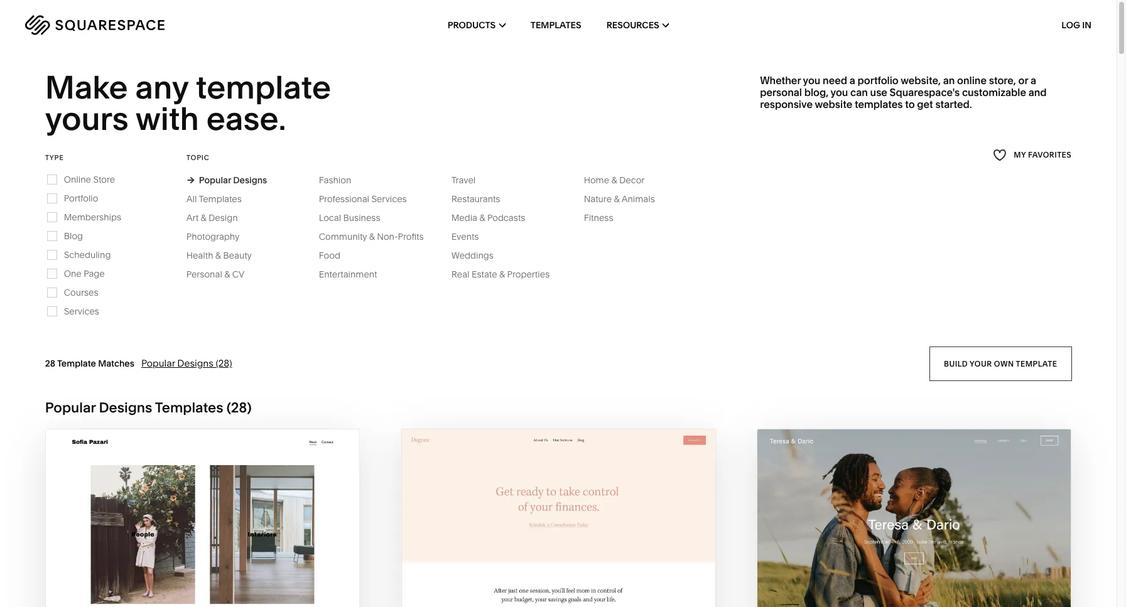 Task type: vqa. For each thing, say whether or not it's contained in the screenshot.
Back to top Image
no



Task type: locate. For each thing, give the bounding box(es) containing it.
2 horizontal spatial designs
[[233, 175, 267, 186]]

fashion link
[[319, 175, 364, 186]]

or
[[1019, 74, 1029, 87]]

and
[[1029, 86, 1047, 99]]

home & decor
[[584, 175, 645, 186]]

designs up all templates link
[[233, 175, 267, 186]]

1 horizontal spatial 28
[[231, 399, 247, 416]]

0 vertical spatial template
[[196, 68, 331, 107]]

you left can
[[831, 86, 848, 99]]

& for non-
[[369, 231, 375, 242]]

28 left template
[[45, 358, 55, 369]]

& left non-
[[369, 231, 375, 242]]

templates link
[[531, 0, 581, 50]]

& right home
[[612, 175, 617, 186]]

can
[[851, 86, 868, 99]]

designs down the 'matches'
[[99, 399, 152, 416]]

health
[[186, 250, 213, 261]]

all
[[186, 193, 197, 205]]

2 vertical spatial popular
[[45, 399, 96, 416]]

personal & cv
[[186, 269, 245, 280]]

0 horizontal spatial template
[[196, 68, 331, 107]]

art
[[186, 212, 199, 224]]

store,
[[989, 74, 1016, 87]]

& right nature
[[614, 193, 620, 205]]

nature
[[584, 193, 612, 205]]

services
[[372, 193, 407, 205], [64, 306, 99, 317]]

2 horizontal spatial popular
[[199, 175, 231, 186]]

popular right the 'matches'
[[141, 357, 175, 369]]

designs
[[233, 175, 267, 186], [177, 357, 214, 369], [99, 399, 152, 416]]

food link
[[319, 250, 353, 261]]

& for beauty
[[215, 250, 221, 261]]

1 horizontal spatial a
[[1031, 74, 1037, 87]]

services down the courses
[[64, 306, 99, 317]]

you
[[803, 74, 821, 87], [831, 86, 848, 99]]

a right need
[[850, 74, 856, 87]]

1 vertical spatial 28
[[231, 399, 247, 416]]

a right or
[[1031, 74, 1037, 87]]

& left cv
[[224, 269, 230, 280]]

any
[[135, 68, 188, 107]]

animals
[[622, 193, 655, 205]]

popular designs templates ( 28 )
[[45, 399, 252, 416]]

with
[[136, 100, 199, 138]]

your
[[970, 359, 992, 368]]

& right media
[[480, 212, 485, 224]]

store
[[93, 174, 115, 185]]

topic
[[186, 153, 210, 162]]

1 vertical spatial designs
[[177, 357, 214, 369]]

0 vertical spatial popular
[[199, 175, 231, 186]]

0 horizontal spatial a
[[850, 74, 856, 87]]

restaurants
[[452, 193, 500, 205]]

log             in link
[[1062, 19, 1092, 31]]

use
[[870, 86, 888, 99]]

home
[[584, 175, 609, 186]]

1 vertical spatial templates
[[199, 193, 242, 205]]

pazari image
[[46, 430, 359, 607]]

weddings link
[[452, 250, 506, 261]]

popular up the all templates
[[199, 175, 231, 186]]

28 down '(28)'
[[231, 399, 247, 416]]

& for cv
[[224, 269, 230, 280]]

a
[[850, 74, 856, 87], [1031, 74, 1037, 87]]

28 template matches
[[45, 358, 134, 369]]

pazari element
[[46, 430, 359, 607]]

1 horizontal spatial services
[[372, 193, 407, 205]]

1 horizontal spatial designs
[[177, 357, 214, 369]]

1 horizontal spatial template
[[1016, 359, 1057, 368]]

website
[[815, 98, 853, 111]]

popular for popular designs (28)
[[141, 357, 175, 369]]

local business
[[319, 212, 380, 224]]

0 horizontal spatial services
[[64, 306, 99, 317]]

2 vertical spatial designs
[[99, 399, 152, 416]]

&
[[612, 175, 617, 186], [614, 193, 620, 205], [201, 212, 206, 224], [480, 212, 485, 224], [369, 231, 375, 242], [215, 250, 221, 261], [224, 269, 230, 280], [499, 269, 505, 280]]

1 a from the left
[[850, 74, 856, 87]]

popular designs (28)
[[141, 357, 232, 369]]

my
[[1014, 150, 1026, 160]]

make
[[45, 68, 128, 107]]

portfolio
[[858, 74, 899, 87]]

resources
[[607, 19, 659, 31]]

properties
[[507, 269, 550, 280]]

& right health
[[215, 250, 221, 261]]

designs left '(28)'
[[177, 357, 214, 369]]

1 vertical spatial template
[[1016, 359, 1057, 368]]

0 vertical spatial 28
[[45, 358, 55, 369]]

0 vertical spatial designs
[[233, 175, 267, 186]]

(28)
[[216, 357, 232, 369]]

local
[[319, 212, 341, 224]]

services up "business"
[[372, 193, 407, 205]]

estate
[[472, 269, 497, 280]]

1 vertical spatial popular
[[141, 357, 175, 369]]

courses
[[64, 287, 98, 298]]

travel
[[452, 175, 476, 186]]

need
[[823, 74, 848, 87]]

you left need
[[803, 74, 821, 87]]

home & decor link
[[584, 175, 657, 186]]

28
[[45, 358, 55, 369], [231, 399, 247, 416]]

0 vertical spatial services
[[372, 193, 407, 205]]

photography link
[[186, 231, 252, 242]]

community & non-profits link
[[319, 231, 436, 242]]

0 horizontal spatial popular
[[45, 399, 96, 416]]

real
[[452, 269, 470, 280]]

0 horizontal spatial designs
[[99, 399, 152, 416]]

health & beauty link
[[186, 250, 264, 261]]

all templates link
[[186, 193, 254, 205]]

fitness link
[[584, 212, 626, 224]]

whether
[[760, 74, 801, 87]]

dario element
[[758, 430, 1071, 607]]

& for design
[[201, 212, 206, 224]]

& right estate
[[499, 269, 505, 280]]

entertainment link
[[319, 269, 390, 280]]

popular down template
[[45, 399, 96, 416]]

designs for popular designs
[[233, 175, 267, 186]]

& right art
[[201, 212, 206, 224]]

1 horizontal spatial popular
[[141, 357, 175, 369]]

media & podcasts link
[[452, 212, 538, 224]]

popular
[[199, 175, 231, 186], [141, 357, 175, 369], [45, 399, 96, 416]]



Task type: describe. For each thing, give the bounding box(es) containing it.
log             in
[[1062, 19, 1092, 31]]

whether you need a portfolio website, an online store, or a personal blog, you can use squarespace's customizable and responsive website templates to get started.
[[760, 74, 1047, 111]]

& for podcasts
[[480, 212, 485, 224]]

popular designs (28) link
[[141, 357, 232, 369]]

template inside button
[[1016, 359, 1057, 368]]

my favorites link
[[993, 147, 1072, 164]]

& for decor
[[612, 175, 617, 186]]

media
[[452, 212, 477, 224]]

fitness
[[584, 212, 613, 224]]

art & design
[[186, 212, 238, 224]]

online store
[[64, 174, 115, 185]]

page
[[84, 268, 105, 279]]

scheduling
[[64, 249, 111, 261]]

squarespace logo image
[[25, 15, 165, 35]]

non-
[[377, 231, 398, 242]]

squarespace logo link
[[25, 15, 238, 35]]

podcasts
[[487, 212, 525, 224]]

(
[[227, 399, 231, 416]]

popular for popular designs
[[199, 175, 231, 186]]

0 horizontal spatial 28
[[45, 358, 55, 369]]

favorites
[[1028, 150, 1072, 160]]

blog
[[64, 230, 83, 242]]

type
[[45, 153, 64, 162]]

community & non-profits
[[319, 231, 424, 242]]

designs for popular designs templates ( 28 )
[[99, 399, 152, 416]]

nature & animals
[[584, 193, 655, 205]]

personal
[[760, 86, 802, 99]]

memberships
[[64, 212, 121, 223]]

entertainment
[[319, 269, 377, 280]]

2 vertical spatial templates
[[155, 399, 223, 416]]

all templates
[[186, 193, 242, 205]]

squarespace's
[[890, 86, 960, 99]]

to
[[905, 98, 915, 111]]

cv
[[232, 269, 245, 280]]

an
[[943, 74, 955, 87]]

media & podcasts
[[452, 212, 525, 224]]

products button
[[448, 0, 506, 50]]

log
[[1062, 19, 1081, 31]]

make any template yours with ease.
[[45, 68, 338, 138]]

local business link
[[319, 212, 393, 224]]

0 vertical spatial templates
[[531, 19, 581, 31]]

templates
[[855, 98, 903, 111]]

popular for popular designs templates ( 28 )
[[45, 399, 96, 416]]

products
[[448, 19, 496, 31]]

real estate & properties
[[452, 269, 550, 280]]

responsive
[[760, 98, 813, 111]]

template
[[57, 358, 96, 369]]

build your own template button
[[930, 347, 1072, 381]]

resources button
[[607, 0, 669, 50]]

build your own template
[[944, 359, 1057, 368]]

own
[[994, 359, 1014, 368]]

events link
[[452, 231, 492, 242]]

degraw element
[[402, 430, 715, 607]]

decor
[[619, 175, 645, 186]]

1 vertical spatial services
[[64, 306, 99, 317]]

popular designs
[[199, 175, 267, 186]]

portfolio
[[64, 193, 98, 204]]

health & beauty
[[186, 250, 252, 261]]

business
[[343, 212, 380, 224]]

blog,
[[805, 86, 829, 99]]

1 horizontal spatial you
[[831, 86, 848, 99]]

0 horizontal spatial you
[[803, 74, 821, 87]]

template inside 'make any template yours with ease.'
[[196, 68, 331, 107]]

food
[[319, 250, 340, 261]]

get
[[917, 98, 933, 111]]

professional
[[319, 193, 369, 205]]

travel link
[[452, 175, 488, 186]]

design
[[209, 212, 238, 224]]

build
[[944, 359, 968, 368]]

personal
[[186, 269, 222, 280]]

& for animals
[[614, 193, 620, 205]]

degraw image
[[402, 430, 715, 607]]

personal & cv link
[[186, 269, 257, 280]]

online
[[64, 174, 91, 185]]

one page
[[64, 268, 105, 279]]

weddings
[[452, 250, 494, 261]]

professional services
[[319, 193, 407, 205]]

ease.
[[206, 100, 286, 138]]

in
[[1083, 19, 1092, 31]]

art & design link
[[186, 212, 250, 224]]

matches
[[98, 358, 134, 369]]

my favorites
[[1014, 150, 1072, 160]]

website,
[[901, 74, 941, 87]]

one
[[64, 268, 82, 279]]

restaurants link
[[452, 193, 513, 205]]

community
[[319, 231, 367, 242]]

online
[[957, 74, 987, 87]]

nature & animals link
[[584, 193, 668, 205]]

2 a from the left
[[1031, 74, 1037, 87]]

dario image
[[758, 430, 1071, 607]]

designs for popular designs (28)
[[177, 357, 214, 369]]

customizable
[[962, 86, 1026, 99]]



